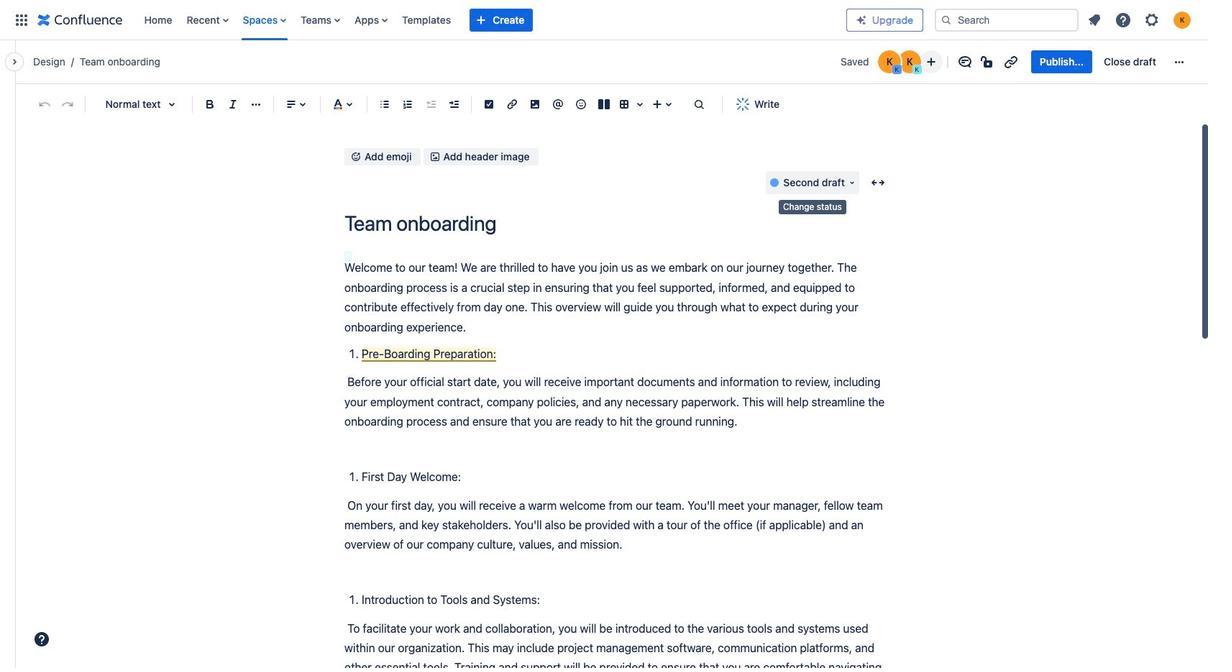 Task type: describe. For each thing, give the bounding box(es) containing it.
numbered list ⌘⇧7 image
[[399, 96, 417, 113]]

avatar group element
[[877, 49, 923, 75]]

make page full-width image
[[870, 174, 887, 192]]

no restrictions image
[[980, 53, 997, 70]]

Main content area, start typing to enter text. text field
[[345, 258, 891, 668]]

notification icon image
[[1086, 11, 1104, 28]]

indent tab image
[[445, 96, 463, 113]]

more formatting image
[[247, 96, 265, 113]]

add emoji image
[[350, 151, 362, 163]]

Give this page a title text field
[[345, 212, 891, 235]]

settings icon image
[[1144, 11, 1161, 28]]

action item [] image
[[481, 96, 498, 113]]

add image, video, or file image
[[527, 96, 544, 113]]

align left image
[[283, 96, 300, 113]]

list for appswitcher icon
[[137, 0, 847, 40]]

italic ⌘i image
[[224, 96, 242, 113]]

find and replace image
[[691, 96, 708, 113]]

mention @ image
[[550, 96, 567, 113]]

text formatting group
[[199, 93, 268, 116]]

search image
[[941, 14, 952, 26]]

Search field
[[935, 8, 1079, 31]]

help icon image
[[1115, 11, 1132, 28]]

list formating group
[[373, 93, 465, 116]]

expand sidebar image
[[0, 47, 32, 76]]

copy link image
[[1003, 53, 1020, 70]]



Task type: vqa. For each thing, say whether or not it's contained in the screenshot.
mention @ image
yes



Task type: locate. For each thing, give the bounding box(es) containing it.
1 horizontal spatial list
[[1082, 7, 1200, 33]]

bullet list ⌘⇧8 image
[[376, 96, 394, 113]]

banner
[[0, 0, 1209, 40]]

invite to edit image
[[923, 53, 940, 70]]

layouts image
[[596, 96, 613, 113]]

link ⌘k image
[[504, 96, 521, 113]]

appswitcher icon image
[[13, 11, 30, 28]]

list
[[137, 0, 847, 40], [1082, 7, 1200, 33]]

comment icon image
[[957, 53, 974, 70]]

table size image
[[632, 96, 649, 113]]

tooltip
[[779, 200, 846, 214]]

emoji : image
[[573, 96, 590, 113]]

table ⇧⌥t image
[[616, 96, 633, 113]]

None search field
[[935, 8, 1079, 31]]

bold ⌘b image
[[201, 96, 219, 113]]

group
[[1031, 50, 1165, 73]]

more image
[[1171, 53, 1188, 70]]

list for premium icon
[[1082, 7, 1200, 33]]

global element
[[9, 0, 847, 40]]

0 horizontal spatial list
[[137, 0, 847, 40]]

confluence image
[[37, 11, 123, 28], [37, 11, 123, 28]]

premium image
[[856, 14, 868, 26]]

your profile and preferences image
[[1174, 11, 1191, 28]]

image icon image
[[429, 151, 441, 163]]



